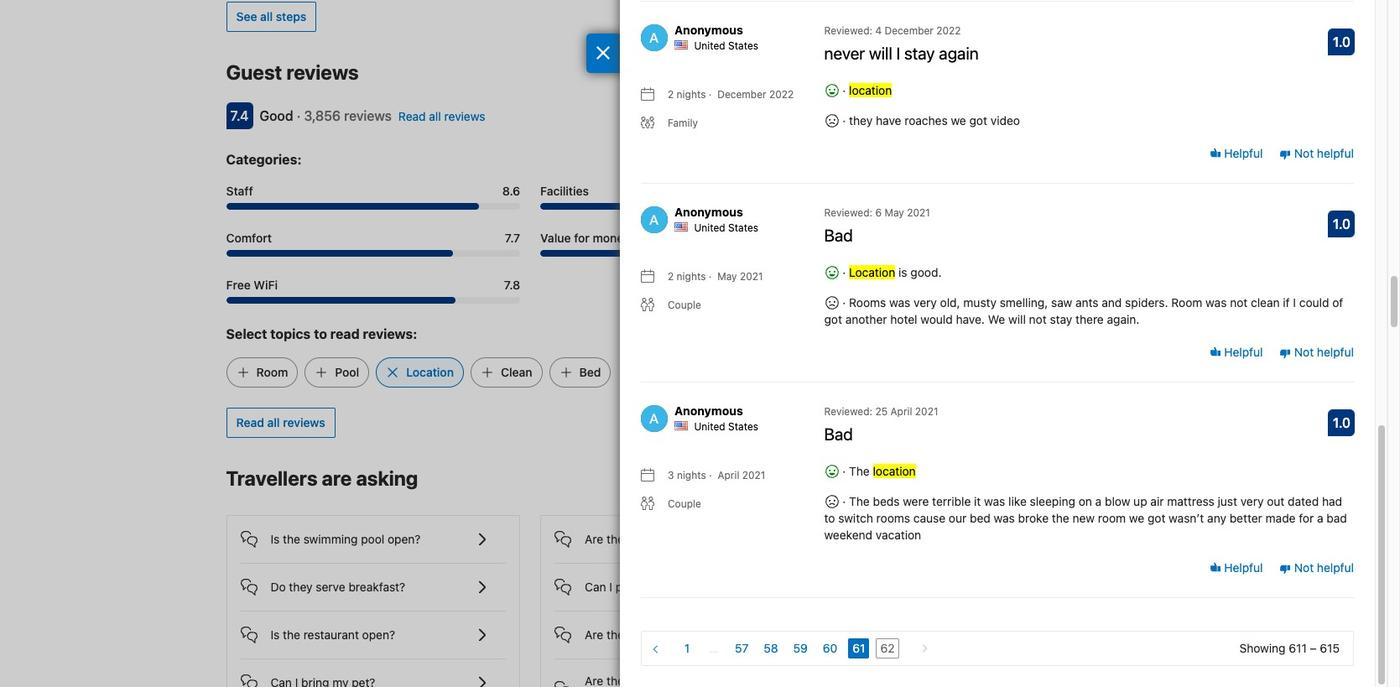 Task type: locate. For each thing, give the bounding box(es) containing it.
1 vertical spatial the
[[283, 532, 300, 546]]

2 not helpful from the top
[[1292, 345, 1354, 359]]

the
[[1052, 511, 1070, 526], [283, 532, 300, 546], [283, 627, 300, 642]]

comfort 7.7 meter
[[226, 250, 520, 256]]

2 nights from the top
[[677, 270, 706, 283]]

free
[[226, 277, 251, 292]]

anonymous
[[675, 23, 743, 37], [675, 205, 743, 219], [675, 404, 743, 418]]

2 vertical spatial not helpful button
[[1280, 559, 1354, 576]]

a left …
[[701, 627, 708, 642]]

0 vertical spatial i
[[897, 44, 901, 63]]

is down do
[[271, 627, 280, 642]]

2 vertical spatial anonymous
[[675, 404, 743, 418]]

helpful for mattress
[[1221, 560, 1263, 575]]

helpful for the beds were terrible it was like sleeping on a blow up air mattress just very out dated had to switch rooms cause our bed was broke the new room we got wasn't any better made for a bad weekend vacation
[[1318, 560, 1354, 575]]

wasn't
[[1169, 511, 1205, 526]]

reviews
[[287, 60, 359, 84], [344, 108, 392, 123], [444, 109, 485, 123], [283, 415, 325, 429]]

611
[[1289, 641, 1307, 656]]

2 vertical spatial all
[[267, 415, 280, 429]]

the left swimming
[[283, 532, 300, 546]]

rooms
[[849, 296, 886, 310]]

free wifi 7.8 meter
[[226, 297, 520, 303]]

1 horizontal spatial read all reviews
[[399, 109, 485, 123]]

1 vertical spatial rooms
[[638, 532, 672, 546]]

3 reviewed: from the top
[[825, 406, 873, 418]]

1 states from the top
[[728, 40, 759, 52]]

travellers are asking
[[226, 466, 418, 490]]

0 horizontal spatial december
[[718, 88, 767, 101]]

2 vertical spatial united states
[[694, 421, 759, 433]]

reviewed: left 25
[[825, 406, 873, 418]]

got left video
[[970, 114, 988, 128]]

0 horizontal spatial they
[[289, 580, 313, 594]]

location
[[849, 265, 896, 280], [406, 365, 454, 379]]

a left 'bad'
[[1318, 511, 1324, 526]]

reviewed: left 6
[[825, 207, 873, 219]]

1 horizontal spatial will
[[1009, 312, 1026, 327]]

0 horizontal spatial i
[[610, 580, 613, 594]]

1 vertical spatial helpful
[[1221, 345, 1263, 359]]

bed
[[970, 511, 991, 526]]

couple down 2 nights · may 2021
[[668, 299, 701, 312]]

2 down value for money 7.7 'meter'
[[668, 270, 674, 283]]

anonymous for location
[[675, 23, 743, 37]]

united up 2 nights · december 2022
[[694, 40, 726, 52]]

i right can
[[610, 580, 613, 594]]

1 united states from the top
[[694, 40, 759, 52]]

still
[[952, 588, 982, 607]]

0 horizontal spatial read all reviews
[[236, 415, 325, 429]]

1 vertical spatial room
[[256, 365, 288, 379]]

reviewed: up never
[[825, 25, 873, 37]]

1 vertical spatial they
[[289, 580, 313, 594]]

1 horizontal spatial for
[[1299, 511, 1314, 526]]

2 vertical spatial helpful
[[1221, 560, 1263, 575]]

1 vertical spatial to
[[825, 511, 835, 526]]

25
[[876, 406, 888, 418]]

not
[[1230, 296, 1248, 310], [1029, 312, 1047, 327]]

1 vertical spatial scored 1.0 element
[[1329, 211, 1356, 238]]

states up 2 nights · may 2021
[[728, 222, 759, 234]]

0 vertical spatial they
[[849, 114, 873, 128]]

is up do
[[271, 532, 280, 546]]

stay down saw at the top right
[[1050, 312, 1073, 327]]

0 vertical spatial with
[[675, 532, 698, 546]]

0 vertical spatial states
[[728, 40, 759, 52]]

states up 2 nights · december 2022
[[728, 40, 759, 52]]

united down facilities 7.5 meter
[[694, 222, 726, 234]]

0 vertical spatial are
[[585, 532, 604, 546]]

3 helpful from the top
[[1221, 560, 1263, 575]]

3 1.0 from the top
[[1333, 416, 1351, 431]]

may
[[885, 207, 905, 219], [718, 270, 737, 283]]

3 anonymous from the top
[[675, 404, 743, 418]]

we down the up
[[1129, 511, 1145, 526]]

i down reviewed: 4 december 2022
[[897, 44, 901, 63]]

8.6
[[503, 183, 520, 198]]

balcony?
[[711, 627, 759, 642]]

1 vertical spatial not
[[1295, 345, 1314, 359]]

0 vertical spatial the
[[1052, 511, 1070, 526]]

2 up 'family'
[[668, 88, 674, 101]]

0 vertical spatial to
[[314, 326, 327, 341]]

60 link
[[819, 639, 842, 659]]

7.5
[[819, 183, 835, 198]]

2 helpful from the top
[[1318, 345, 1354, 359]]

may down value for money 7.7 'meter'
[[718, 270, 737, 283]]

april right 25
[[891, 406, 913, 418]]

sea
[[711, 532, 730, 546]]

2 horizontal spatial i
[[1294, 296, 1297, 310]]

couple
[[668, 299, 701, 312], [668, 498, 701, 511]]

very up better
[[1241, 495, 1264, 509]]

1 vertical spatial helpful
[[1318, 345, 1354, 359]]

1.0
[[1333, 35, 1351, 50], [1333, 217, 1351, 232], [1333, 416, 1351, 431]]

reviews inside button
[[283, 415, 325, 429]]

bad down reviewed: 25 april 2021
[[825, 425, 853, 444]]

1 horizontal spatial read
[[399, 109, 426, 123]]

facilities 7.5 meter
[[541, 203, 835, 209]]

1 vertical spatial will
[[1009, 312, 1026, 327]]

location up have on the right top of page
[[849, 83, 892, 98]]

they inside list of reviews region
[[849, 114, 873, 128]]

0 vertical spatial helpful button
[[1210, 145, 1263, 162]]

up
[[1134, 495, 1148, 509]]

read
[[330, 326, 360, 341]]

they for have
[[849, 114, 873, 128]]

united up the 3 nights · april 2021
[[694, 421, 726, 433]]

i right if
[[1294, 296, 1297, 310]]

helpful for clean
[[1221, 345, 1263, 359]]

0 horizontal spatial may
[[718, 270, 737, 283]]

1 vertical spatial reviewed:
[[825, 207, 873, 219]]

2 nights · december 2022
[[668, 88, 794, 101]]

scored 7.4 element
[[226, 102, 253, 129]]

2 the from the top
[[849, 495, 870, 509]]

is for is the restaurant open?
[[271, 627, 280, 642]]

3 not from the top
[[1295, 560, 1314, 575]]

1 vertical spatial with
[[675, 627, 698, 642]]

very up would
[[914, 296, 937, 310]]

7.7 down 7.5
[[820, 230, 835, 245]]

1 horizontal spatial december
[[885, 25, 934, 37]]

2 vertical spatial reviewed:
[[825, 406, 873, 418]]

restaurant
[[304, 627, 359, 642]]

with left …
[[675, 627, 698, 642]]

2 not helpful button from the top
[[1280, 344, 1354, 361]]

0 horizontal spatial 7.7
[[505, 230, 520, 245]]

1 horizontal spatial they
[[849, 114, 873, 128]]

1 vertical spatial couple
[[668, 498, 701, 511]]

2 helpful button from the top
[[1210, 344, 1263, 361]]

1 not from the top
[[1295, 146, 1314, 160]]

reviewed: 25 april 2021
[[825, 406, 939, 418]]

1 horizontal spatial stay
[[1050, 312, 1073, 327]]

got left another
[[825, 312, 843, 327]]

1 vertical spatial there
[[607, 532, 635, 546]]

1 horizontal spatial i
[[897, 44, 901, 63]]

reviewed:
[[825, 25, 873, 37], [825, 207, 873, 219], [825, 406, 873, 418]]

categories:
[[226, 152, 302, 167]]

scored 1.0 element for rooms was very old, musty smelling, saw ants and spiders. room was not clean if i could of got another hotel would have. we will not stay there again.
[[1329, 211, 1356, 238]]

states for location
[[728, 222, 759, 234]]

all inside button
[[267, 415, 280, 429]]

couple up the are there rooms with a sea view? button
[[668, 498, 701, 511]]

open? right restaurant
[[362, 627, 395, 642]]

1 link
[[677, 639, 697, 659]]

they inside button
[[289, 580, 313, 594]]

3 not helpful button from the top
[[1280, 559, 1354, 576]]

2 reviewed: from the top
[[825, 207, 873, 219]]

1 couple from the top
[[668, 299, 701, 312]]

1 vertical spatial i
[[1294, 296, 1297, 310]]

out
[[1267, 495, 1285, 509]]

not helpful button
[[1280, 145, 1354, 162], [1280, 344, 1354, 361], [1280, 559, 1354, 576]]

they right do
[[289, 580, 313, 594]]

0 horizontal spatial read
[[236, 415, 264, 429]]

there
[[1076, 312, 1104, 327], [607, 532, 635, 546], [607, 627, 635, 642]]

2 is from the top
[[271, 627, 280, 642]]

with for sea
[[675, 532, 698, 546]]

1 helpful from the top
[[1318, 146, 1354, 160]]

1 anonymous from the top
[[675, 23, 743, 37]]

1 horizontal spatial to
[[825, 511, 835, 526]]

2 for never will i stay again
[[668, 88, 674, 101]]

0 vertical spatial couple
[[668, 299, 701, 312]]

smelling,
[[1000, 296, 1048, 310]]

it
[[974, 495, 981, 509]]

the
[[849, 464, 870, 479], [849, 495, 870, 509]]

states
[[728, 40, 759, 52], [728, 222, 759, 234], [728, 421, 759, 433]]

got inside the beds were terrible it was like sleeping on a blow up air mattress just very out dated had to switch rooms cause our bed was broke the new room we got wasn't any better made for a bad weekend vacation
[[1148, 511, 1166, 526]]

1 helpful from the top
[[1221, 146, 1263, 160]]

may right 6
[[885, 207, 905, 219]]

7.7 left "value"
[[505, 230, 520, 245]]

0 vertical spatial got
[[970, 114, 988, 128]]

the down "sleeping" at right bottom
[[1052, 511, 1070, 526]]

2 vertical spatial got
[[1148, 511, 1166, 526]]

3 nights · april 2021
[[668, 469, 766, 482]]

not left clean
[[1230, 296, 1248, 310]]

the for is the restaurant open?
[[283, 627, 300, 642]]

7.7 for comfort
[[505, 230, 520, 245]]

1 vertical spatial december
[[718, 88, 767, 101]]

states up the 3 nights · april 2021
[[728, 421, 759, 433]]

2 7.7 from the left
[[820, 230, 835, 245]]

we right roaches
[[951, 114, 967, 128]]

select topics to read reviews:
[[226, 326, 418, 341]]

not
[[1295, 146, 1314, 160], [1295, 345, 1314, 359], [1295, 560, 1314, 575]]

2 2 from the top
[[668, 270, 674, 283]]

helpful for rooms was very old, musty smelling, saw ants and spiders. room was not clean if i could of got another hotel would have. we will not stay there again.
[[1318, 345, 1354, 359]]

there down the ants
[[1076, 312, 1104, 327]]

1 vertical spatial 2022
[[769, 88, 794, 101]]

3
[[668, 469, 674, 482]]

will down 4 on the right of the page
[[869, 44, 893, 63]]

0 vertical spatial location
[[849, 265, 896, 280]]

location up beds
[[873, 464, 916, 479]]

1 scored 1.0 element from the top
[[1329, 29, 1356, 56]]

location up 'rooms'
[[849, 265, 896, 280]]

the left restaurant
[[283, 627, 300, 642]]

bad down reviewed: 6 may 2021
[[825, 226, 853, 245]]

april right 3
[[718, 469, 740, 482]]

0 horizontal spatial got
[[825, 312, 843, 327]]

2 vertical spatial scored 1.0 element
[[1329, 410, 1356, 437]]

2 horizontal spatial got
[[1148, 511, 1166, 526]]

anonymous up 2 nights · december 2022
[[675, 23, 743, 37]]

3 not helpful from the top
[[1292, 560, 1354, 575]]

61
[[853, 641, 866, 656]]

looking?
[[986, 588, 1052, 607]]

bad for · the location
[[825, 425, 853, 444]]

rooms up there?
[[638, 532, 672, 546]]

showing 611 – 615
[[1240, 641, 1340, 656]]

helpful button for clean
[[1210, 344, 1263, 361]]

is
[[899, 265, 908, 280]]

the beds were terrible it was like sleeping on a blow up air mattress just very out dated had to switch rooms cause our bed was broke the new room we got wasn't any better made for a bad weekend vacation
[[825, 495, 1348, 542]]

–
[[1310, 641, 1317, 656]]

1 horizontal spatial we
[[1129, 511, 1145, 526]]

1 horizontal spatial may
[[885, 207, 905, 219]]

0 vertical spatial not helpful button
[[1280, 145, 1354, 162]]

we inside the beds were terrible it was like sleeping on a blow up air mattress just very out dated had to switch rooms cause our bed was broke the new room we got wasn't any better made for a bad weekend vacation
[[1129, 511, 1145, 526]]

1 are from the top
[[585, 532, 604, 546]]

2 united from the top
[[694, 222, 726, 234]]

2 vertical spatial united
[[694, 421, 726, 433]]

1 vertical spatial very
[[1241, 495, 1264, 509]]

rooms up the vacation
[[877, 511, 911, 526]]

read all reviews button
[[226, 408, 335, 438]]

1 vertical spatial we
[[1129, 511, 1145, 526]]

i inside rooms was very old, musty smelling, saw ants and spiders. room was not clean if i could of got another hotel would have. we will not stay there again.
[[1294, 296, 1297, 310]]

are
[[585, 532, 604, 546], [585, 627, 604, 642]]

scored 1.0 element
[[1329, 29, 1356, 56], [1329, 211, 1356, 238], [1329, 410, 1356, 437]]

to up weekend
[[825, 511, 835, 526]]

open? right pool
[[388, 532, 421, 546]]

they left have on the right top of page
[[849, 114, 873, 128]]

room right 'spiders.'
[[1172, 296, 1203, 310]]

do
[[271, 580, 286, 594]]

3 helpful from the top
[[1318, 560, 1354, 575]]

1 nights from the top
[[677, 88, 706, 101]]

guest reviews element
[[226, 58, 1040, 85]]

2 vertical spatial nights
[[677, 469, 706, 482]]

2 states from the top
[[728, 222, 759, 234]]

1 2 from the top
[[668, 88, 674, 101]]

1 vertical spatial location
[[406, 365, 454, 379]]

united states down facilities 7.5 meter
[[694, 222, 759, 234]]

1 is from the top
[[271, 532, 280, 546]]

there down park
[[607, 627, 635, 642]]

· location is good.
[[840, 265, 942, 280]]

was down like
[[994, 511, 1015, 526]]

all inside "button"
[[260, 9, 273, 23]]

see all steps button
[[226, 1, 317, 32]]

there up park
[[607, 532, 635, 546]]

saw
[[1052, 296, 1073, 310]]

a left sea at the bottom of the page
[[701, 532, 708, 546]]

1 horizontal spatial room
[[1172, 296, 1203, 310]]

to inside the beds were terrible it was like sleeping on a blow up air mattress just very out dated had to switch rooms cause our bed was broke the new room we got wasn't any better made for a bad weekend vacation
[[825, 511, 835, 526]]

asking
[[356, 466, 418, 490]]

2 vertical spatial the
[[283, 627, 300, 642]]

stay down reviewed: 4 december 2022
[[905, 44, 935, 63]]

couple for the beds were terrible it was like sleeping on a blow up air mattress just very out dated had to switch rooms cause our bed was broke the new room we got wasn't any better made for a bad weekend vacation
[[668, 498, 701, 511]]

united states up the 3 nights · april 2021
[[694, 421, 759, 433]]

reviewed: 4 december 2022
[[825, 25, 961, 37]]

1 reviewed: from the top
[[825, 25, 873, 37]]

air
[[1151, 495, 1164, 509]]

nights up 'family'
[[677, 88, 706, 101]]

with left sea at the bottom of the page
[[675, 532, 698, 546]]

could
[[1300, 296, 1330, 310]]

will inside rooms was very old, musty smelling, saw ants and spiders. room was not clean if i could of got another hotel would have. we will not stay there again.
[[1009, 312, 1026, 327]]

2021 down cleanliness
[[907, 207, 931, 219]]

are down can
[[585, 627, 604, 642]]

2 bad from the top
[[825, 425, 853, 444]]

beds
[[873, 495, 900, 509]]

0 vertical spatial helpful
[[1318, 146, 1354, 160]]

3 scored 1.0 element from the top
[[1329, 410, 1356, 437]]

1 vertical spatial not helpful button
[[1280, 344, 1354, 361]]

1 with from the top
[[675, 532, 698, 546]]

got down air
[[1148, 511, 1166, 526]]

2 are from the top
[[585, 627, 604, 642]]

cause
[[914, 511, 946, 526]]

60
[[823, 641, 838, 656]]

2 anonymous from the top
[[675, 205, 743, 219]]

1 united from the top
[[694, 40, 726, 52]]

0 vertical spatial april
[[891, 406, 913, 418]]

to left read
[[314, 326, 327, 341]]

1 horizontal spatial location
[[849, 265, 896, 280]]

2 scored 1.0 element from the top
[[1329, 211, 1356, 238]]

all for read all reviews button
[[267, 415, 280, 429]]

1
[[685, 641, 690, 656]]

not down smelling,
[[1029, 312, 1047, 327]]

scored 1.0 element for the beds were terrible it was like sleeping on a blow up air mattress just very out dated had to switch rooms cause our bed was broke the new room we got wasn't any better made for a bad weekend vacation
[[1329, 410, 1356, 437]]

for down dated
[[1299, 511, 1314, 526]]

0 vertical spatial may
[[885, 207, 905, 219]]

not helpful
[[1292, 146, 1354, 160], [1292, 345, 1354, 359], [1292, 560, 1354, 575]]

stay inside rooms was very old, musty smelling, saw ants and spiders. room was not clean if i could of got another hotel would have. we will not stay there again.
[[1050, 312, 1073, 327]]

1 1.0 from the top
[[1333, 35, 1351, 50]]

0 horizontal spatial will
[[869, 44, 893, 63]]

0 vertical spatial rooms
[[877, 511, 911, 526]]

vacation
[[876, 528, 922, 542]]

3 united states from the top
[[694, 421, 759, 433]]

not for out
[[1295, 560, 1314, 575]]

topics
[[270, 326, 311, 341]]

can i park there? button
[[555, 564, 821, 597]]

4
[[876, 25, 882, 37]]

2 united states from the top
[[694, 222, 759, 234]]

united for location
[[694, 40, 726, 52]]

2 vertical spatial there
[[607, 627, 635, 642]]

1 the from the top
[[849, 464, 870, 479]]

for right "value"
[[574, 230, 590, 245]]

there for are there rooms with a sea view?
[[607, 532, 635, 546]]

previous page image
[[649, 642, 664, 657]]

was up "hotel" on the top
[[890, 296, 911, 310]]

united states up 2 nights · december 2022
[[694, 40, 759, 52]]

rooms for are there rooms with a sea view?
[[638, 532, 672, 546]]

1 bad from the top
[[825, 226, 853, 245]]

3 nights from the top
[[677, 469, 706, 482]]

1 vertical spatial bad
[[825, 425, 853, 444]]

0 vertical spatial not
[[1230, 296, 1248, 310]]

0 vertical spatial not helpful
[[1292, 146, 1354, 160]]

2 1.0 from the top
[[1333, 217, 1351, 232]]

bad
[[825, 226, 853, 245], [825, 425, 853, 444]]

0 horizontal spatial very
[[914, 296, 937, 310]]

wifi
[[254, 277, 278, 292]]

1 not helpful button from the top
[[1280, 145, 1354, 162]]

2021 up view?
[[743, 469, 766, 482]]

0 vertical spatial reviewed:
[[825, 25, 873, 37]]

can
[[585, 580, 606, 594]]

2 helpful from the top
[[1221, 345, 1263, 359]]

the inside the beds were terrible it was like sleeping on a blow up air mattress just very out dated had to switch rooms cause our bed was broke the new room we got wasn't any better made for a bad weekend vacation
[[849, 495, 870, 509]]

0 vertical spatial nights
[[677, 88, 706, 101]]

1 vertical spatial 2
[[668, 270, 674, 283]]

location down reviews:
[[406, 365, 454, 379]]

2 with from the top
[[675, 627, 698, 642]]

will down smelling,
[[1009, 312, 1026, 327]]

couple for rooms was very old, musty smelling, saw ants and spiders. room was not clean if i could of got another hotel would have. we will not stay there again.
[[668, 299, 701, 312]]

nights down value for money 7.7 'meter'
[[677, 270, 706, 283]]

1 7.7 from the left
[[505, 230, 520, 245]]

0 vertical spatial united states
[[694, 40, 759, 52]]

2 vertical spatial i
[[610, 580, 613, 594]]

never
[[825, 44, 865, 63]]

are up can
[[585, 532, 604, 546]]

anonymous up value for money 7.7 'meter'
[[675, 205, 743, 219]]

nights right 3
[[677, 469, 706, 482]]

0 vertical spatial december
[[885, 25, 934, 37]]

1 vertical spatial may
[[718, 270, 737, 283]]

2 vertical spatial not helpful
[[1292, 560, 1354, 575]]

clean
[[501, 365, 533, 379]]

stay
[[905, 44, 935, 63], [1050, 312, 1073, 327]]

read
[[399, 109, 426, 123], [236, 415, 264, 429]]

1 vertical spatial for
[[1299, 511, 1314, 526]]

can i park there?
[[585, 580, 677, 594]]

again
[[939, 44, 979, 63]]

1 vertical spatial not
[[1029, 312, 1047, 327]]

3 helpful button from the top
[[1210, 559, 1263, 576]]

room down topics
[[256, 365, 288, 379]]

are there rooms with a sea view? button
[[555, 516, 821, 549]]

0 horizontal spatial not
[[1029, 312, 1047, 327]]

rooms up previous page image
[[638, 627, 672, 642]]

staff
[[226, 183, 253, 198]]

anonymous up the 3 nights · april 2021
[[675, 404, 743, 418]]

1 vertical spatial nights
[[677, 270, 706, 283]]

2 not from the top
[[1295, 345, 1314, 359]]

2 couple from the top
[[668, 498, 701, 511]]

1 vertical spatial location
[[873, 464, 916, 479]]



Task type: vqa. For each thing, say whether or not it's contained in the screenshot.
rates
no



Task type: describe. For each thing, give the bounding box(es) containing it.
1 not helpful from the top
[[1292, 146, 1354, 160]]

0 vertical spatial location
[[849, 83, 892, 98]]

staff 8.6 meter
[[226, 203, 520, 209]]

were
[[903, 495, 929, 509]]

location inside list of reviews region
[[849, 265, 896, 280]]

do they serve breakfast?
[[271, 580, 405, 594]]

with for balcony?
[[675, 627, 698, 642]]

room inside rooms was very old, musty smelling, saw ants and spiders. room was not clean if i could of got another hotel would have. we will not stay there again.
[[1172, 296, 1203, 310]]

sleeping
[[1030, 495, 1076, 509]]

pool
[[335, 365, 359, 379]]

0 horizontal spatial room
[[256, 365, 288, 379]]

0 vertical spatial 2022
[[937, 25, 961, 37]]

there for are there rooms with a balcony?
[[607, 627, 635, 642]]

dated
[[1288, 495, 1319, 509]]

are there rooms with a balcony? button
[[555, 611, 821, 645]]

and
[[1102, 296, 1122, 310]]

like
[[1009, 495, 1027, 509]]

rooms inside the beds were terrible it was like sleeping on a blow up air mattress just very out dated had to switch rooms cause our bed was broke the new room we got wasn't any better made for a bad weekend vacation
[[877, 511, 911, 526]]

never will i stay again
[[825, 44, 979, 63]]

good
[[260, 108, 293, 123]]

615
[[1320, 641, 1340, 656]]

room
[[1098, 511, 1126, 526]]

musty
[[964, 296, 997, 310]]

are there rooms with a balcony?
[[585, 627, 759, 642]]

travellers
[[226, 466, 318, 490]]

all for see all steps "button"
[[260, 9, 273, 23]]

weekend
[[825, 528, 873, 542]]

value
[[541, 230, 571, 245]]

0 vertical spatial will
[[869, 44, 893, 63]]

states for location
[[728, 40, 759, 52]]

anonymous for location
[[675, 205, 743, 219]]

is for is the swimming pool open?
[[271, 532, 280, 546]]

· the location
[[840, 464, 916, 479]]

0 vertical spatial read all reviews
[[399, 109, 485, 123]]

have
[[876, 114, 902, 128]]

there?
[[643, 580, 677, 594]]

free wifi
[[226, 277, 278, 292]]

scored 1.0 element for they have roaches we got video
[[1329, 29, 1356, 56]]

i inside button
[[610, 580, 613, 594]]

was right it
[[984, 495, 1006, 509]]

rooms was very old, musty smelling, saw ants and spiders. room was not clean if i could of got another hotel would have. we will not stay there again.
[[825, 296, 1344, 327]]

pool
[[361, 532, 385, 546]]

on
[[1079, 495, 1093, 509]]

united for location
[[694, 222, 726, 234]]

read all reviews inside button
[[236, 415, 325, 429]]

old,
[[940, 296, 961, 310]]

1 vertical spatial all
[[429, 109, 441, 123]]

list of reviews region
[[631, 0, 1365, 599]]

very inside rooms was very old, musty smelling, saw ants and spiders. room was not clean if i could of got another hotel would have. we will not stay there again.
[[914, 296, 937, 310]]

not helpful for dated
[[1292, 560, 1354, 575]]

still looking?
[[952, 588, 1052, 607]]

2 nights · may 2021
[[668, 270, 763, 283]]

3 united from the top
[[694, 421, 726, 433]]

see all steps
[[236, 9, 306, 23]]

view?
[[733, 532, 763, 546]]

new
[[1073, 511, 1095, 526]]

united states for location
[[694, 40, 759, 52]]

rated good element
[[260, 108, 293, 123]]

0 horizontal spatial location
[[406, 365, 454, 379]]

1.0 for the beds were terrible it was like sleeping on a blow up air mattress just very out dated had to switch rooms cause our bed was broke the new room we got wasn't any better made for a bad weekend vacation
[[1333, 416, 1351, 431]]

0 horizontal spatial we
[[951, 114, 967, 128]]

reviewed: for location
[[825, 25, 873, 37]]

breakfast?
[[349, 580, 405, 594]]

united states for location
[[694, 222, 759, 234]]

· they have roaches we got video
[[840, 114, 1020, 128]]

cleanliness
[[855, 183, 918, 198]]

6
[[876, 207, 882, 219]]

not for could
[[1295, 345, 1314, 359]]

2021 down value for money 7.7 'meter'
[[740, 270, 763, 283]]

1 vertical spatial open?
[[362, 627, 395, 642]]

59
[[794, 641, 808, 656]]

helpful button for mattress
[[1210, 559, 1263, 576]]

blow
[[1105, 495, 1131, 509]]

location 8.4 meter
[[855, 250, 1149, 256]]

is the swimming pool open? button
[[240, 516, 506, 549]]

are
[[322, 466, 352, 490]]

reviews:
[[363, 326, 418, 341]]

nights for location
[[677, 270, 706, 283]]

money
[[593, 230, 630, 245]]

bed
[[580, 365, 601, 379]]

1 horizontal spatial not
[[1230, 296, 1248, 310]]

…
[[709, 641, 719, 656]]

59 link
[[789, 639, 812, 659]]

if
[[1283, 296, 1290, 310]]

a right on
[[1096, 495, 1102, 509]]

are for are there rooms with a sea view?
[[585, 532, 604, 546]]

7.7 for value for money
[[820, 230, 835, 245]]

review categories element
[[226, 149, 302, 169]]

2021 right 25
[[915, 406, 939, 418]]

just
[[1218, 495, 1238, 509]]

58 link
[[760, 639, 783, 659]]

0 horizontal spatial 2022
[[769, 88, 794, 101]]

facilities
[[541, 183, 589, 198]]

for inside the beds were terrible it was like sleeping on a blow up air mattress just very out dated had to switch rooms cause our bed was broke the new room we got wasn't any better made for a bad weekend vacation
[[1299, 511, 1314, 526]]

the inside the beds were terrible it was like sleeping on a blow up air mattress just very out dated had to switch rooms cause our bed was broke the new room we got wasn't any better made for a bad weekend vacation
[[1052, 511, 1070, 526]]

good · 3,856 reviews
[[260, 108, 392, 123]]

very inside the beds were terrible it was like sleeping on a blow up air mattress just very out dated had to switch rooms cause our bed was broke the new room we got wasn't any better made for a bad weekend vacation
[[1241, 495, 1264, 509]]

guest reviews
[[226, 60, 359, 84]]

bad for · location is good.
[[825, 226, 853, 245]]

57 link
[[731, 639, 753, 659]]

0 horizontal spatial for
[[574, 230, 590, 245]]

showing
[[1240, 641, 1286, 656]]

2 for bad
[[668, 270, 674, 283]]

bad
[[1327, 511, 1348, 526]]

7.6
[[1133, 183, 1149, 198]]

park
[[616, 580, 640, 594]]

a inside are there rooms with a balcony? button
[[701, 627, 708, 642]]

close image
[[596, 46, 611, 60]]

not helpful for of
[[1292, 345, 1354, 359]]

value for money 7.7 meter
[[541, 250, 835, 256]]

are there rooms with a sea view?
[[585, 532, 763, 546]]

read inside button
[[236, 415, 264, 429]]

was left clean
[[1206, 296, 1227, 310]]

is the restaurant open? button
[[240, 611, 506, 645]]

nights for location
[[677, 88, 706, 101]]

broke
[[1018, 511, 1049, 526]]

got inside rooms was very old, musty smelling, saw ants and spiders. room was not clean if i could of got another hotel would have. we will not stay there again.
[[825, 312, 843, 327]]

reviewed: 6 may 2021
[[825, 207, 931, 219]]

value for money
[[541, 230, 630, 245]]

they for serve
[[289, 580, 313, 594]]

1.0 for they have roaches we got video
[[1333, 35, 1351, 50]]

1.0 for rooms was very old, musty smelling, saw ants and spiders. room was not clean if i could of got another hotel would have. we will not stay there again.
[[1333, 217, 1351, 232]]

0 horizontal spatial april
[[718, 469, 740, 482]]

not helpful button for dated
[[1280, 559, 1354, 576]]

rooms for are there rooms with a balcony?
[[638, 627, 672, 642]]

reviewed: for location
[[825, 207, 873, 219]]

is the swimming pool open?
[[271, 532, 421, 546]]

1 helpful button from the top
[[1210, 145, 1263, 162]]

not helpful button for of
[[1280, 344, 1354, 361]]

again.
[[1107, 312, 1140, 327]]

are for are there rooms with a balcony?
[[585, 627, 604, 642]]

see
[[236, 9, 257, 23]]

0 vertical spatial stay
[[905, 44, 935, 63]]

0 vertical spatial read
[[399, 109, 426, 123]]

1 horizontal spatial got
[[970, 114, 988, 128]]

a inside the are there rooms with a sea view? button
[[701, 532, 708, 546]]

0 vertical spatial open?
[[388, 532, 421, 546]]

1 horizontal spatial april
[[891, 406, 913, 418]]

another
[[846, 312, 887, 327]]

there inside rooms was very old, musty smelling, saw ants and spiders. room was not clean if i could of got another hotel would have. we will not stay there again.
[[1076, 312, 1104, 327]]

cleanliness 7.6 meter
[[855, 203, 1149, 209]]

3 states from the top
[[728, 421, 759, 433]]

0 horizontal spatial to
[[314, 326, 327, 341]]

guest
[[226, 60, 282, 84]]

had
[[1323, 495, 1343, 509]]

the for is the swimming pool open?
[[283, 532, 300, 546]]

hotel
[[891, 312, 918, 327]]

7.8
[[504, 277, 520, 292]]

clean
[[1251, 296, 1280, 310]]



